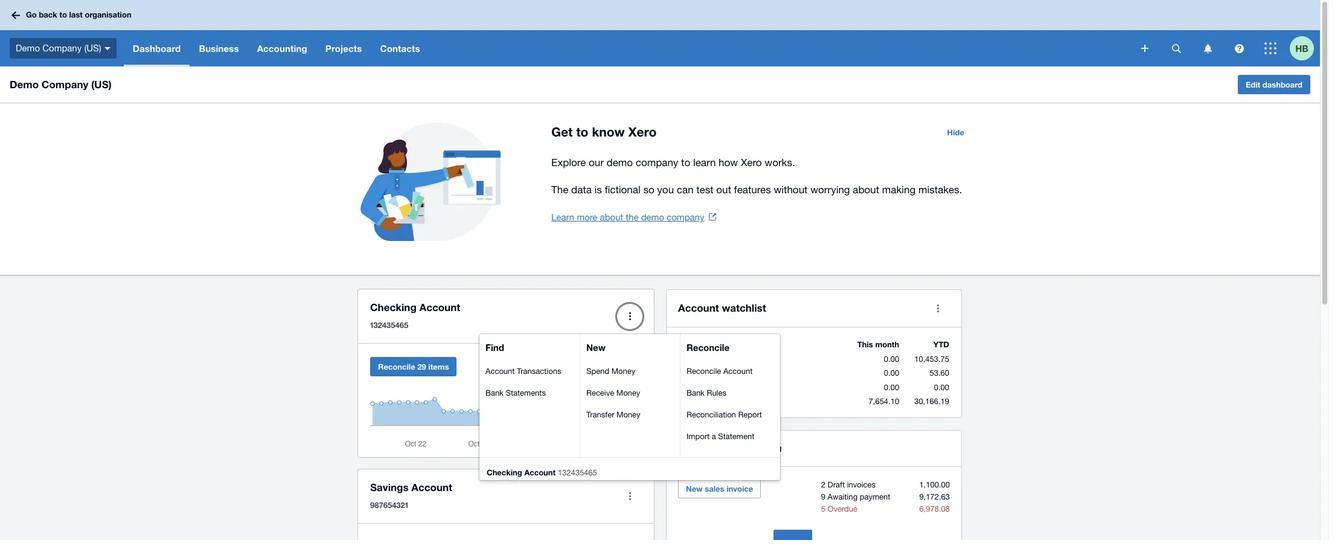 Task type: vqa. For each thing, say whether or not it's contained in the screenshot.


Task type: describe. For each thing, give the bounding box(es) containing it.
import a statement
[[687, 432, 755, 441]]

reconciliation report
[[687, 410, 763, 419]]

items
[[429, 362, 449, 372]]

0.00 link for 0.00
[[885, 383, 900, 392]]

reconcile for reconcile
[[687, 342, 730, 353]]

about inside the intro banner body element
[[853, 184, 880, 196]]

2 vertical spatial xero
[[534, 356, 550, 365]]

svg image inside go back to last organisation link
[[11, 11, 20, 19]]

the
[[552, 184, 569, 196]]

edit dashboard button
[[1239, 75, 1311, 94]]

new for new
[[587, 342, 606, 353]]

more
[[577, 212, 598, 222]]

transfer money link
[[587, 410, 641, 419]]

money for spend money
[[612, 366, 636, 376]]

owed
[[722, 442, 749, 454]]

a
[[712, 432, 716, 441]]

demo inside popup button
[[16, 43, 40, 53]]

projects button
[[317, 30, 371, 66]]

out
[[717, 184, 732, 196]]

sales (400)
[[679, 397, 718, 406]]

awaiting
[[828, 492, 858, 502]]

company inside popup button
[[42, 43, 82, 53]]

learn
[[552, 212, 575, 222]]

transfer
[[587, 410, 615, 419]]

business button
[[190, 30, 248, 66]]

(4,946.33)
[[608, 356, 642, 365]]

this month
[[858, 340, 900, 349]]

reconcile account link
[[687, 366, 753, 376]]

2 draft invoices link
[[822, 480, 876, 489]]

reconciliation
[[687, 410, 737, 419]]

month
[[876, 340, 900, 349]]

1,100.00
[[920, 480, 951, 489]]

in
[[526, 356, 532, 365]]

fictional
[[605, 184, 641, 196]]

entertainment (620) link
[[679, 369, 748, 378]]

know
[[592, 124, 625, 140]]

0.00 for 10,453.75
[[885, 354, 900, 363]]

the data is fictional so you can test out features without worrying about making mistakes.
[[552, 184, 963, 196]]

invoices
[[848, 480, 876, 489]]

learn
[[694, 157, 716, 169]]

demo company (us) button
[[0, 30, 124, 66]]

hb
[[1296, 43, 1309, 53]]

sales
[[705, 484, 725, 494]]

0 vertical spatial 132435465
[[370, 320, 409, 330]]

to inside the intro banner body element
[[682, 157, 691, 169]]

back
[[39, 10, 57, 19]]

bank rules
[[687, 388, 727, 397]]

statement balance (nov 15)
[[495, 370, 593, 379]]

new sales invoice button
[[679, 479, 761, 499]]

reconcile for reconcile account
[[687, 366, 722, 376]]

transfer money
[[587, 410, 641, 419]]

receive money link
[[587, 388, 641, 397]]

5 overdue
[[822, 505, 858, 514]]

reconciliation report link
[[687, 410, 763, 419]]

receive money
[[587, 388, 641, 397]]

0.00 for 0.00
[[885, 383, 900, 392]]

draft
[[828, 480, 845, 489]]

savings
[[370, 481, 409, 494]]

new for new sales invoice
[[686, 484, 703, 494]]

0.00 for 53.60
[[885, 369, 900, 378]]

business
[[199, 43, 239, 54]]

53.60
[[930, 369, 950, 378]]

person setting up the dashboard image
[[310, 123, 552, 256]]

invoice
[[727, 484, 754, 494]]

15)
[[582, 370, 593, 379]]

invoices
[[679, 442, 719, 454]]

29
[[418, 362, 426, 372]]

test
[[697, 184, 714, 196]]

to right owed
[[752, 442, 762, 454]]

worrying
[[811, 184, 851, 196]]

contacts
[[380, 43, 420, 54]]

dashboard
[[133, 43, 181, 54]]

balance in xero
[[495, 356, 550, 365]]

to inside banner
[[59, 10, 67, 19]]

receive
[[587, 388, 615, 397]]

0 horizontal spatial about
[[600, 212, 624, 222]]

transactions
[[517, 366, 562, 376]]

dashboard link
[[124, 30, 190, 66]]

1 vertical spatial (us)
[[91, 78, 112, 91]]

edit
[[1247, 80, 1261, 89]]

spend
[[587, 366, 610, 376]]

0.00 link for 10,453.75
[[885, 354, 900, 363]]

last
[[69, 10, 83, 19]]

1 horizontal spatial statement
[[719, 432, 755, 441]]

balance
[[534, 370, 561, 379]]

(140)
[[714, 383, 731, 392]]

30,166.19 link
[[915, 397, 950, 406]]

10,453.75 link
[[915, 354, 950, 363]]

bank for reconcile
[[687, 388, 705, 397]]

(620)
[[730, 369, 748, 378]]

987654321
[[370, 500, 409, 510]]

checking account 132435465
[[487, 467, 598, 477]]

bank statements
[[486, 388, 546, 397]]

1 horizontal spatial xero
[[629, 124, 657, 140]]

works.
[[765, 157, 796, 169]]

statements
[[506, 388, 546, 397]]

bank for find
[[486, 388, 504, 397]]

xero inside the intro banner body element
[[741, 157, 762, 169]]

company inside the intro banner body element
[[636, 157, 679, 169]]

making
[[883, 184, 916, 196]]



Task type: locate. For each thing, give the bounding box(es) containing it.
0 vertical spatial (us)
[[84, 43, 101, 53]]

0 horizontal spatial checking
[[370, 301, 417, 314]]

0 vertical spatial about
[[853, 184, 880, 196]]

0 vertical spatial manage menu toggle image
[[618, 304, 642, 328]]

0 horizontal spatial 132435465
[[370, 320, 409, 330]]

account watchlist
[[679, 302, 767, 314]]

features
[[735, 184, 771, 196]]

demo right the our
[[607, 157, 633, 169]]

9 awaiting payment link
[[822, 492, 891, 502]]

0 horizontal spatial xero
[[534, 356, 550, 365]]

invoices owed to you
[[679, 442, 782, 454]]

checking for checking account
[[370, 301, 417, 314]]

reconcile left 29 at the left bottom of page
[[378, 362, 415, 372]]

1 vertical spatial xero
[[741, 157, 762, 169]]

company down demo company (us) popup button
[[42, 78, 88, 91]]

reconcile up advertising (600) link
[[687, 342, 730, 353]]

1 vertical spatial demo
[[642, 212, 665, 222]]

1 horizontal spatial new
[[686, 484, 703, 494]]

company up 'so'
[[636, 157, 679, 169]]

0 vertical spatial statement
[[495, 370, 531, 379]]

0.00 link
[[885, 354, 900, 363], [885, 369, 900, 378], [885, 383, 900, 392], [935, 383, 950, 392]]

overdue
[[828, 505, 858, 514]]

the
[[626, 212, 639, 222]]

get
[[552, 124, 573, 140]]

0 vertical spatial checking
[[370, 301, 417, 314]]

money for receive money
[[617, 388, 641, 397]]

new inside button
[[686, 484, 703, 494]]

0.00 link for 53.60
[[885, 369, 900, 378]]

30,166.19
[[915, 397, 950, 406]]

1,608.77
[[610, 370, 642, 379]]

go back to last organisation
[[26, 10, 132, 19]]

demo inside the intro banner body element
[[607, 157, 633, 169]]

new left the sales
[[686, 484, 703, 494]]

to right get
[[577, 124, 589, 140]]

xero right know at the top left
[[629, 124, 657, 140]]

so
[[644, 184, 655, 196]]

1 manage menu toggle image from the top
[[618, 304, 642, 328]]

0 vertical spatial company
[[42, 43, 82, 53]]

about left the
[[600, 212, 624, 222]]

2 vertical spatial money
[[617, 410, 641, 419]]

company down go back to last organisation link
[[42, 43, 82, 53]]

1 horizontal spatial demo
[[642, 212, 665, 222]]

this
[[858, 340, 874, 349]]

xero up transactions
[[534, 356, 550, 365]]

you right 'so'
[[658, 184, 674, 196]]

entertainment (620)
[[679, 369, 748, 378]]

7,654.10 link
[[869, 397, 900, 406]]

132435465 inside checking account 132435465
[[558, 468, 598, 477]]

0 vertical spatial company
[[636, 157, 679, 169]]

manage menu toggle image
[[618, 304, 642, 328], [618, 484, 642, 508]]

1 vertical spatial you
[[765, 442, 782, 454]]

entertainment
[[679, 369, 728, 378]]

money down 1,608.77
[[617, 388, 641, 397]]

demo down go
[[16, 43, 40, 53]]

sales
[[679, 397, 698, 406]]

money down (4,946.33)
[[612, 366, 636, 376]]

advertising
[[679, 354, 718, 363]]

reconcile
[[687, 342, 730, 353], [378, 362, 415, 372], [687, 366, 722, 376]]

is
[[595, 184, 602, 196]]

to left last
[[59, 10, 67, 19]]

0 horizontal spatial new
[[587, 342, 606, 353]]

1 vertical spatial demo
[[10, 78, 39, 91]]

1 horizontal spatial bank
[[687, 388, 705, 397]]

0 vertical spatial money
[[612, 366, 636, 376]]

spend money link
[[587, 366, 636, 376]]

1 vertical spatial statement
[[719, 432, 755, 441]]

money for transfer money
[[617, 410, 641, 419]]

bank
[[486, 388, 504, 397], [687, 388, 705, 397]]

checking
[[370, 301, 417, 314], [487, 467, 523, 477]]

reconcile 29 items button
[[370, 357, 457, 376]]

xero right how
[[741, 157, 762, 169]]

(us) down go back to last organisation
[[84, 43, 101, 53]]

manage menu toggle image for checking account
[[618, 304, 642, 328]]

advertising (600) link
[[679, 354, 738, 363]]

manage menu toggle image for savings account
[[618, 484, 642, 508]]

account transactions link
[[486, 366, 562, 376]]

inventory
[[679, 383, 712, 392]]

reconcile down advertising (600)
[[687, 366, 722, 376]]

watchlist
[[722, 302, 767, 314]]

1 horizontal spatial checking
[[487, 467, 523, 477]]

statement up owed
[[719, 432, 755, 441]]

company
[[636, 157, 679, 169], [667, 212, 705, 222]]

company
[[42, 43, 82, 53], [42, 78, 88, 91]]

to
[[59, 10, 67, 19], [577, 124, 589, 140], [682, 157, 691, 169], [752, 442, 762, 454]]

1 horizontal spatial 132435465
[[558, 468, 598, 477]]

6,978.08 link
[[920, 505, 951, 514]]

0 horizontal spatial demo
[[607, 157, 633, 169]]

1 vertical spatial demo company (us)
[[10, 78, 112, 91]]

demo company (us) down demo company (us) popup button
[[10, 78, 112, 91]]

53.60 link
[[930, 369, 950, 378]]

0 horizontal spatial statement
[[495, 370, 531, 379]]

0 vertical spatial demo
[[607, 157, 633, 169]]

1 vertical spatial company
[[667, 212, 705, 222]]

account transactions
[[486, 366, 562, 376]]

statement down balance
[[495, 370, 531, 379]]

new up spend at left bottom
[[587, 342, 606, 353]]

9 awaiting payment
[[822, 492, 891, 502]]

hb button
[[1291, 30, 1321, 66]]

0 horizontal spatial you
[[658, 184, 674, 196]]

reconcile inside button
[[378, 362, 415, 372]]

new
[[587, 342, 606, 353], [686, 484, 703, 494]]

0 vertical spatial you
[[658, 184, 674, 196]]

account watchlist link
[[679, 300, 767, 317]]

6,978.08
[[920, 505, 951, 514]]

opens in a new tab image
[[710, 213, 717, 221]]

advertising (600)
[[679, 354, 738, 363]]

how
[[719, 157, 739, 169]]

7,654.10
[[869, 397, 900, 406]]

banner containing hb
[[0, 0, 1321, 66]]

5 overdue link
[[822, 505, 858, 514]]

hide
[[948, 128, 965, 137]]

reconcile for reconcile 29 items
[[378, 362, 415, 372]]

demo right the
[[642, 212, 665, 222]]

new sales invoice
[[686, 484, 754, 494]]

svg image inside demo company (us) popup button
[[104, 47, 110, 50]]

you inside the invoices owed to you link
[[765, 442, 782, 454]]

2 bank from the left
[[687, 388, 705, 397]]

find
[[486, 342, 504, 353]]

0 vertical spatial xero
[[629, 124, 657, 140]]

1 vertical spatial checking
[[487, 467, 523, 477]]

demo company (us) down back
[[16, 43, 101, 53]]

demo company (us) inside popup button
[[16, 43, 101, 53]]

banner
[[0, 0, 1321, 66]]

intro banner body element
[[552, 154, 972, 198]]

demo
[[16, 43, 40, 53], [10, 78, 39, 91]]

1 vertical spatial new
[[686, 484, 703, 494]]

(us) inside popup button
[[84, 43, 101, 53]]

1 vertical spatial about
[[600, 212, 624, 222]]

ytd
[[934, 340, 950, 349]]

svg image
[[11, 11, 20, 19], [1265, 42, 1277, 54], [1173, 44, 1182, 53], [1205, 44, 1212, 53], [1235, 44, 1244, 53], [1142, 45, 1149, 52], [104, 47, 110, 50]]

sales (400) link
[[679, 397, 718, 406]]

without
[[774, 184, 808, 196]]

(us) down demo company (us) popup button
[[91, 78, 112, 91]]

0 vertical spatial demo company (us)
[[16, 43, 101, 53]]

1 vertical spatial money
[[617, 388, 641, 397]]

about left making
[[853, 184, 880, 196]]

accounting button
[[248, 30, 317, 66]]

demo down demo company (us) popup button
[[10, 78, 39, 91]]

organisation
[[85, 10, 132, 19]]

9
[[822, 492, 826, 502]]

money down receive money
[[617, 410, 641, 419]]

watchlist overflow menu toggle image
[[926, 296, 951, 320]]

go back to last organisation link
[[7, 4, 139, 26]]

(400)
[[701, 397, 718, 406]]

checking account
[[370, 301, 461, 314]]

0 horizontal spatial bank
[[486, 388, 504, 397]]

rules
[[707, 388, 727, 397]]

inventory (140)
[[679, 383, 731, 392]]

import a statement link
[[687, 432, 755, 441]]

navigation containing dashboard
[[124, 30, 1134, 66]]

accounting
[[257, 43, 307, 54]]

2 manage menu toggle image from the top
[[618, 484, 642, 508]]

0 vertical spatial new
[[587, 342, 606, 353]]

navigation
[[124, 30, 1134, 66]]

you right owed
[[765, 442, 782, 454]]

you inside the intro banner body element
[[658, 184, 674, 196]]

(600)
[[721, 354, 738, 363]]

2 horizontal spatial xero
[[741, 157, 762, 169]]

9,172.63
[[920, 492, 951, 502]]

1 vertical spatial 132435465
[[558, 468, 598, 477]]

learn more about the demo company
[[552, 212, 705, 222]]

our
[[589, 157, 604, 169]]

company left opens in a new tab icon
[[667, 212, 705, 222]]

account
[[420, 301, 461, 314], [679, 302, 720, 314], [679, 340, 710, 349], [486, 366, 515, 376], [724, 366, 753, 376], [525, 467, 556, 477], [412, 481, 453, 494]]

explore our demo company to learn how xero works.
[[552, 157, 796, 169]]

1 horizontal spatial about
[[853, 184, 880, 196]]

1,100.00 link
[[920, 480, 951, 489]]

reconcile account
[[687, 366, 753, 376]]

get to know xero
[[552, 124, 657, 140]]

1 vertical spatial manage menu toggle image
[[618, 484, 642, 508]]

to left learn in the right of the page
[[682, 157, 691, 169]]

contacts button
[[371, 30, 429, 66]]

data
[[572, 184, 592, 196]]

checking for checking account 132435465
[[487, 467, 523, 477]]

1 horizontal spatial you
[[765, 442, 782, 454]]

1 vertical spatial company
[[42, 78, 88, 91]]

explore
[[552, 157, 586, 169]]

0 vertical spatial demo
[[16, 43, 40, 53]]

balance
[[495, 356, 524, 365]]

1 bank from the left
[[486, 388, 504, 397]]



